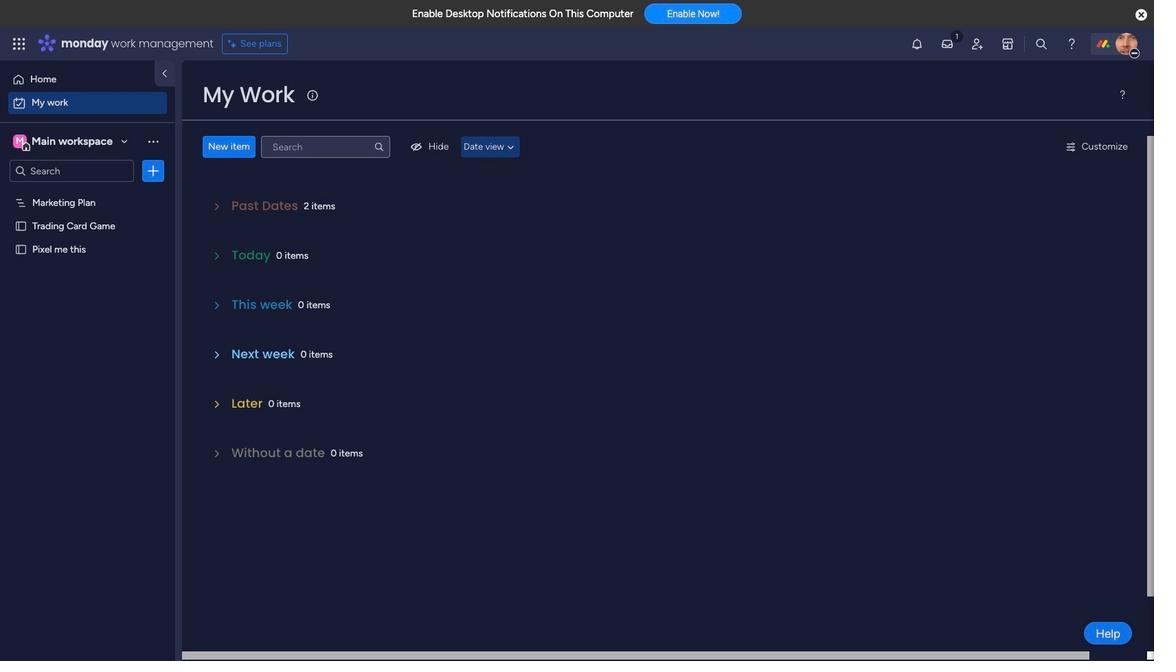 Task type: describe. For each thing, give the bounding box(es) containing it.
menu image
[[1117, 89, 1128, 100]]

search everything image
[[1035, 37, 1048, 51]]

invite members image
[[971, 37, 984, 51]]

1 image
[[951, 28, 963, 44]]

search image
[[374, 142, 385, 153]]

notifications image
[[910, 37, 924, 51]]

help image
[[1065, 37, 1079, 51]]

Search in workspace field
[[29, 163, 115, 179]]

workspace selection element
[[13, 133, 115, 151]]

monday marketplace image
[[1001, 37, 1015, 51]]

2 vertical spatial option
[[0, 190, 175, 193]]

Filter dashboard by text search field
[[261, 136, 390, 158]]



Task type: vqa. For each thing, say whether or not it's contained in the screenshot.
Search everything "icon"
yes



Task type: locate. For each thing, give the bounding box(es) containing it.
2 public board image from the top
[[14, 243, 27, 256]]

list box
[[0, 188, 175, 446]]

1 vertical spatial public board image
[[14, 243, 27, 256]]

0 vertical spatial public board image
[[14, 219, 27, 232]]

workspace options image
[[146, 134, 160, 148]]

workspace image
[[13, 134, 27, 149]]

None search field
[[261, 136, 390, 158]]

select product image
[[12, 37, 26, 51]]

see plans image
[[228, 36, 240, 52]]

dapulse close image
[[1136, 8, 1147, 22]]

option
[[8, 69, 146, 91], [8, 92, 167, 114], [0, 190, 175, 193]]

james peterson image
[[1116, 33, 1138, 55]]

1 public board image from the top
[[14, 219, 27, 232]]

public board image
[[14, 219, 27, 232], [14, 243, 27, 256]]

1 vertical spatial option
[[8, 92, 167, 114]]

0 vertical spatial option
[[8, 69, 146, 91]]

update feed image
[[941, 37, 954, 51]]

options image
[[146, 164, 160, 178]]



